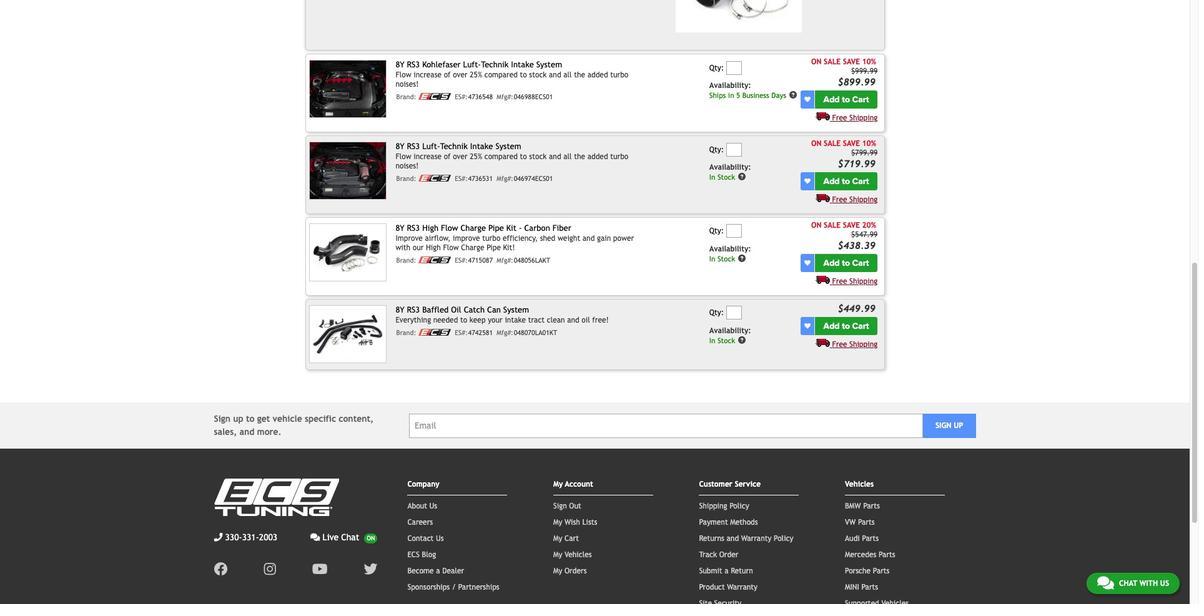 Task type: vqa. For each thing, say whether or not it's contained in the screenshot.
middle question sign icon
yes



Task type: describe. For each thing, give the bounding box(es) containing it.
chat with us link
[[1087, 574, 1180, 595]]

8y rs3 baffled oil catch can system everything needed to keep your intake tract clean and oil free!
[[396, 306, 609, 325]]

free for $719.99
[[833, 196, 848, 204]]

shed
[[540, 234, 556, 243]]

account
[[565, 481, 594, 489]]

submit a return
[[700, 568, 753, 576]]

ecs - corporate logo image for $719.99
[[419, 175, 451, 182]]

over inside 8y rs3 luft-technik intake system flow increase of over 25% compared to stock and all the added turbo noises!
[[453, 152, 468, 161]]

mercedes parts
[[845, 551, 896, 560]]

my for my wish lists
[[554, 519, 563, 528]]

become a dealer
[[408, 568, 464, 576]]

availability: in stock for $719.99
[[710, 163, 752, 182]]

es#: for $719.99
[[455, 175, 468, 182]]

4 brand: from the top
[[397, 329, 416, 337]]

needed
[[434, 316, 458, 325]]

about
[[408, 503, 427, 511]]

8y rs3 high flow charge pipe kit - carbon fiber link
[[396, 224, 572, 233]]

become a dealer link
[[408, 568, 464, 576]]

sale for $438.39
[[824, 221, 841, 230]]

4 es#: from the top
[[455, 329, 468, 337]]

compared inside 8y rs3 kohlefaser luft-technik intake system flow increase of over 25% compared to stock and all the added turbo noises!
[[485, 70, 518, 79]]

gain
[[597, 234, 611, 243]]

es#: for $899.99
[[455, 93, 468, 100]]

my cart
[[554, 535, 579, 544]]

everything
[[396, 316, 431, 325]]

046974ecs01
[[514, 175, 553, 182]]

save for $438.39
[[843, 221, 860, 230]]

track
[[700, 551, 717, 560]]

4 mfg#: from the top
[[497, 329, 514, 337]]

-
[[519, 224, 522, 233]]

0 vertical spatial high
[[422, 224, 439, 233]]

sponsorships / partnerships
[[408, 584, 500, 593]]

ships
[[710, 91, 726, 100]]

twitter logo image
[[364, 563, 378, 577]]

0 vertical spatial pipe
[[489, 224, 504, 233]]

and inside 8y rs3 high flow charge pipe kit - carbon fiber improve airflow, improve turbo efficiency, shed weight and gain power with our high flow charge pipe kit!
[[583, 234, 595, 243]]

the inside 8y rs3 kohlefaser luft-technik intake system flow increase of over 25% compared to stock and all the added turbo noises!
[[574, 70, 586, 79]]

4 ecs - corporate logo image from the top
[[419, 329, 451, 336]]

us for contact us
[[436, 535, 444, 544]]

my for my cart
[[554, 535, 563, 544]]

my cart link
[[554, 535, 579, 544]]

vw parts
[[845, 519, 875, 528]]

my orders
[[554, 568, 587, 576]]

company
[[408, 481, 440, 489]]

to down $899.99
[[842, 94, 850, 105]]

parts for audi parts
[[863, 535, 879, 544]]

3 availability: in stock from the top
[[710, 327, 752, 345]]

submit
[[700, 568, 723, 576]]

of inside 8y rs3 luft-technik intake system flow increase of over 25% compared to stock and all the added turbo noises!
[[444, 152, 451, 161]]

$899.99
[[838, 76, 876, 88]]

0 vertical spatial charge
[[461, 224, 486, 233]]

lists
[[583, 519, 598, 528]]

sign up to get vehicle specific content, sales, and more.
[[214, 415, 374, 438]]

add to cart for $438.39
[[824, 258, 869, 269]]

on for $719.99
[[812, 140, 822, 148]]

and inside sign up to get vehicle specific content, sales, and more.
[[240, 428, 255, 438]]

phone image
[[214, 534, 223, 543]]

mini parts
[[845, 584, 879, 593]]

free shipping image for $719.99
[[816, 194, 830, 202]]

add to cart button for $899.99
[[815, 91, 878, 109]]

sale for $719.99
[[824, 140, 841, 148]]

sign for sign up to get vehicle specific content, sales, and more.
[[214, 415, 231, 425]]

system for intake
[[537, 60, 562, 70]]

$719.99
[[838, 158, 876, 170]]

in for $438.39
[[710, 255, 716, 263]]

mercedes
[[845, 551, 877, 560]]

3 stock from the top
[[718, 336, 735, 345]]

4 add to cart from the top
[[824, 321, 869, 332]]

to down $449.99
[[842, 321, 850, 332]]

increase inside 8y rs3 luft-technik intake system flow increase of over 25% compared to stock and all the added turbo noises!
[[414, 152, 442, 161]]

add to cart button for $719.99
[[815, 172, 878, 191]]

mercedes parts link
[[845, 551, 896, 560]]

availability: ships in 5 business days
[[710, 81, 787, 100]]

sign for sign up
[[936, 422, 952, 431]]

5
[[737, 91, 741, 100]]

service
[[735, 481, 761, 489]]

ecs tuning image
[[214, 480, 339, 517]]

kohlefaser
[[422, 60, 461, 70]]

availability: for $719.99
[[710, 163, 752, 172]]

save for $719.99
[[843, 140, 860, 148]]

ecs
[[408, 551, 420, 560]]

contact us link
[[408, 535, 444, 544]]

can
[[487, 306, 501, 315]]

oil
[[582, 316, 590, 325]]

rs3 inside the 8y rs3 baffled oil catch can system everything needed to keep your intake tract clean and oil free!
[[407, 306, 420, 315]]

flow up airflow,
[[441, 224, 458, 233]]

sponsorships / partnerships link
[[408, 584, 500, 593]]

25% inside 8y rs3 luft-technik intake system flow increase of over 25% compared to stock and all the added turbo noises!
[[470, 152, 482, 161]]

dealer
[[442, 568, 464, 576]]

live
[[323, 533, 339, 543]]

on for $899.99
[[812, 58, 822, 66]]

bmw
[[845, 503, 861, 511]]

specific
[[305, 415, 336, 425]]

track order link
[[700, 551, 739, 560]]

brand: for $899.99
[[397, 93, 416, 100]]

ecs - corporate logo image for $438.39
[[419, 257, 451, 264]]

cart for $438.39
[[853, 258, 869, 269]]

technik inside 8y rs3 luft-technik intake system flow increase of over 25% compared to stock and all the added turbo noises!
[[440, 142, 468, 151]]

free for $438.39
[[833, 277, 848, 286]]

shipping for $438.39
[[850, 277, 878, 286]]

intake
[[505, 316, 526, 325]]

availability: for $438.39
[[710, 245, 752, 254]]

a for submit
[[725, 568, 729, 576]]

shipping down $449.99
[[850, 340, 878, 349]]

returns
[[700, 535, 725, 544]]

partnerships
[[458, 584, 500, 593]]

8y rs3 kohlefaser luft-technik intake system flow increase of over 25% compared to stock and all the added turbo noises!
[[396, 60, 629, 89]]

25% inside 8y rs3 kohlefaser luft-technik intake system flow increase of over 25% compared to stock and all the added turbo noises!
[[470, 70, 482, 79]]

shipping up payment
[[700, 503, 728, 511]]

efficiency,
[[503, 234, 538, 243]]

and inside 8y rs3 luft-technik intake system flow increase of over 25% compared to stock and all the added turbo noises!
[[549, 152, 561, 161]]

ecs blog link
[[408, 551, 436, 560]]

4 availability: from the top
[[710, 327, 752, 335]]

shipping policy link
[[700, 503, 750, 511]]

payment methods link
[[700, 519, 758, 528]]

qty: for $438.39
[[710, 227, 724, 236]]

0 horizontal spatial chat
[[341, 533, 359, 543]]

es#4736531 - 046974ecs01 - 8y rs3 luft-technik intake system - flow increase of over 25% compared to stock and all the added turbo noises! - ecs - audi image
[[310, 142, 387, 200]]

noises! inside 8y rs3 luft-technik intake system flow increase of over 25% compared to stock and all the added turbo noises!
[[396, 162, 419, 170]]

porsche
[[845, 568, 871, 576]]

parts for porsche parts
[[873, 568, 890, 576]]

my vehicles
[[554, 551, 592, 560]]

about us
[[408, 503, 438, 511]]

in for $719.99
[[710, 173, 716, 182]]

parts for mini parts
[[862, 584, 879, 593]]

to down $719.99
[[842, 176, 850, 187]]

chat with us
[[1120, 580, 1170, 589]]

parts for mercedes parts
[[879, 551, 896, 560]]

rs3 for $438.39
[[407, 224, 420, 233]]

oil
[[451, 306, 462, 315]]

product warranty
[[700, 584, 758, 593]]

turbo inside 8y rs3 kohlefaser luft-technik intake system flow increase of over 25% compared to stock and all the added turbo noises!
[[611, 70, 629, 79]]

qty: for $899.99
[[710, 63, 724, 72]]

3 in from the top
[[710, 336, 716, 345]]

contact us
[[408, 535, 444, 544]]

baffled
[[422, 306, 449, 315]]

noises! inside 8y rs3 kohlefaser luft-technik intake system flow increase of over 25% compared to stock and all the added turbo noises!
[[396, 80, 419, 89]]

add to cart button for $438.39
[[815, 254, 878, 272]]

free shipping image for $899.99
[[816, 112, 830, 121]]

$449.99
[[838, 303, 876, 314]]

system for can
[[504, 306, 529, 315]]

my orders link
[[554, 568, 587, 576]]

contact
[[408, 535, 434, 544]]

1 vertical spatial charge
[[461, 244, 485, 252]]

comments image for live
[[310, 534, 320, 543]]

returns and warranty policy
[[700, 535, 794, 544]]

catch
[[464, 306, 485, 315]]

become
[[408, 568, 434, 576]]

question sign image for $719.99
[[738, 172, 747, 181]]

mfg#: for $899.99
[[497, 93, 514, 100]]

es#: 4742581 mfg#: 048070la01kt
[[455, 329, 558, 337]]

free shipping for $719.99
[[833, 196, 878, 204]]

product
[[700, 584, 725, 593]]

a for become
[[436, 568, 440, 576]]

stock inside 8y rs3 kohlefaser luft-technik intake system flow increase of over 25% compared to stock and all the added turbo noises!
[[529, 70, 547, 79]]

up for sign up to get vehicle specific content, sales, and more.
[[233, 415, 244, 425]]

sign out link
[[554, 503, 582, 511]]

free shipping for $899.99
[[833, 114, 878, 122]]

my for my account
[[554, 481, 563, 489]]

content,
[[339, 415, 374, 425]]

add to wish list image for $719.99
[[805, 178, 811, 185]]

turbo inside 8y rs3 luft-technik intake system flow increase of over 25% compared to stock and all the added turbo noises!
[[611, 152, 629, 161]]

all inside 8y rs3 kohlefaser luft-technik intake system flow increase of over 25% compared to stock and all the added turbo noises!
[[564, 70, 572, 79]]

shipping policy
[[700, 503, 750, 511]]

331-
[[242, 533, 259, 543]]

20%
[[863, 221, 877, 230]]

046988ecs01
[[514, 93, 553, 100]]

$438.39
[[838, 240, 876, 251]]

es#4715087 - 048056lakt - 8y rs3 high flow charge pipe kit - carbon fiber - improve airflow, improve turbo efficiency, shed weight and gain power with our high flow charge pipe kit! - ecs - audi image
[[310, 224, 387, 282]]

add to cart for $899.99
[[824, 94, 869, 105]]

vw parts link
[[845, 519, 875, 528]]

4 add to cart button from the top
[[815, 317, 878, 335]]

to down $438.39
[[842, 258, 850, 269]]

1 vertical spatial high
[[426, 244, 441, 252]]

es#4736548 - 046988ecs01 - 8y rs3 kohlefaser luft-technik intake system - flow increase of over 25% compared to stock and all the added turbo noises! - ecs - audi image
[[310, 60, 387, 118]]

payment methods
[[700, 519, 758, 528]]

youtube logo image
[[312, 563, 328, 577]]



Task type: locate. For each thing, give the bounding box(es) containing it.
2 over from the top
[[453, 152, 468, 161]]

0 horizontal spatial sign
[[214, 415, 231, 425]]

methods
[[731, 519, 758, 528]]

add to cart button down $899.99
[[815, 91, 878, 109]]

order
[[720, 551, 739, 560]]

the
[[574, 70, 586, 79], [574, 152, 586, 161]]

warranty
[[742, 535, 772, 544], [727, 584, 758, 593]]

us for about us
[[430, 503, 438, 511]]

2 vertical spatial stock
[[718, 336, 735, 345]]

2 compared from the top
[[485, 152, 518, 161]]

1 vertical spatial with
[[1140, 580, 1159, 589]]

brand: for $719.99
[[397, 175, 416, 182]]

1 horizontal spatial vehicles
[[845, 481, 874, 489]]

warranty down 'methods'
[[742, 535, 772, 544]]

2 horizontal spatial sign
[[936, 422, 952, 431]]

audi
[[845, 535, 860, 544]]

10% up $799.99
[[863, 140, 877, 148]]

0 vertical spatial with
[[396, 244, 411, 252]]

4715087
[[468, 257, 493, 264]]

customer service
[[700, 481, 761, 489]]

1 vertical spatial add to wish list image
[[805, 323, 811, 330]]

es#: for $438.39
[[455, 257, 468, 264]]

sign out
[[554, 503, 582, 511]]

sales,
[[214, 428, 237, 438]]

mfg#:
[[497, 93, 514, 100], [497, 175, 514, 182], [497, 257, 514, 264], [497, 329, 514, 337]]

2 vertical spatial save
[[843, 221, 860, 230]]

compared up es#: 4736548 mfg#: 046988ecs01
[[485, 70, 518, 79]]

2 add to wish list image from the top
[[805, 323, 811, 330]]

add to wish list image
[[805, 178, 811, 185], [805, 260, 811, 266]]

1 qty: from the top
[[710, 63, 724, 72]]

turbo inside 8y rs3 high flow charge pipe kit - carbon fiber improve airflow, improve turbo efficiency, shed weight and gain power with our high flow charge pipe kit!
[[483, 234, 501, 243]]

8y rs3 high flow charge pipe kit - carbon fiber improve airflow, improve turbo efficiency, shed weight and gain power with our high flow charge pipe kit!
[[396, 224, 634, 252]]

rs3 for $899.99
[[407, 60, 420, 70]]

1 rs3 from the top
[[407, 60, 420, 70]]

add to cart down $719.99
[[824, 176, 869, 187]]

parts right bmw
[[864, 503, 880, 511]]

2 on from the top
[[812, 140, 822, 148]]

free for $899.99
[[833, 114, 848, 122]]

rs3 inside 8y rs3 luft-technik intake system flow increase of over 25% compared to stock and all the added turbo noises!
[[407, 142, 420, 151]]

porsche parts
[[845, 568, 890, 576]]

1 vertical spatial stock
[[529, 152, 547, 161]]

noises! down 8y rs3 luft-technik intake system link
[[396, 162, 419, 170]]

1 add to wish list image from the top
[[805, 97, 811, 103]]

1 horizontal spatial comments image
[[1098, 576, 1115, 591]]

2 add to wish list image from the top
[[805, 260, 811, 266]]

to left get
[[246, 415, 255, 425]]

4 my from the top
[[554, 551, 563, 560]]

1 vertical spatial noises!
[[396, 162, 419, 170]]

2 all from the top
[[564, 152, 572, 161]]

charge
[[461, 224, 486, 233], [461, 244, 485, 252]]

with inside 8y rs3 high flow charge pipe kit - carbon fiber improve airflow, improve turbo efficiency, shed weight and gain power with our high flow charge pipe kit!
[[396, 244, 411, 252]]

free shipping image for $438.39
[[816, 275, 830, 284]]

stock for $438.39
[[718, 255, 735, 263]]

1 vertical spatial intake
[[470, 142, 493, 151]]

2 vertical spatial availability: in stock
[[710, 327, 752, 345]]

technik inside 8y rs3 kohlefaser luft-technik intake system flow increase of over 25% compared to stock and all the added turbo noises!
[[481, 60, 509, 70]]

3 availability: from the top
[[710, 245, 752, 254]]

question sign image for $899.99
[[789, 91, 798, 99]]

0 vertical spatial all
[[564, 70, 572, 79]]

up inside button
[[954, 422, 964, 431]]

free up on sale save 10% $799.99 $719.99
[[833, 114, 848, 122]]

rs3 inside 8y rs3 high flow charge pipe kit - carbon fiber improve airflow, improve turbo efficiency, shed weight and gain power with our high flow charge pipe kit!
[[407, 224, 420, 233]]

10% for $899.99
[[863, 58, 877, 66]]

8y for $438.39
[[396, 224, 405, 233]]

rs3 for $719.99
[[407, 142, 420, 151]]

2 10% from the top
[[863, 140, 877, 148]]

0 vertical spatial turbo
[[611, 70, 629, 79]]

airflow,
[[425, 234, 451, 243]]

sign for sign out
[[554, 503, 567, 511]]

flow inside 8y rs3 kohlefaser luft-technik intake system flow increase of over 25% compared to stock and all the added turbo noises!
[[396, 70, 412, 79]]

add
[[824, 94, 840, 105], [824, 176, 840, 187], [824, 258, 840, 269], [824, 321, 840, 332]]

pipe
[[489, 224, 504, 233], [487, 244, 501, 252]]

1 horizontal spatial with
[[1140, 580, 1159, 589]]

2 qty: from the top
[[710, 145, 724, 154]]

1 brand: from the top
[[397, 93, 416, 100]]

luft- inside 8y rs3 kohlefaser luft-technik intake system flow increase of over 25% compared to stock and all the added turbo noises!
[[463, 60, 481, 70]]

shipping
[[850, 114, 878, 122], [850, 196, 878, 204], [850, 277, 878, 286], [850, 340, 878, 349], [700, 503, 728, 511]]

shipping up $799.99
[[850, 114, 878, 122]]

free shipping up 20%
[[833, 196, 878, 204]]

and inside the 8y rs3 baffled oil catch can system everything needed to keep your intake tract clean and oil free!
[[567, 316, 580, 325]]

10% inside on sale save 10% $999.99 $899.99
[[863, 58, 877, 66]]

1 vertical spatial save
[[843, 140, 860, 148]]

0 vertical spatial 25%
[[470, 70, 482, 79]]

es#: left 4736531
[[455, 175, 468, 182]]

1 vertical spatial system
[[496, 142, 522, 151]]

3 es#: from the top
[[455, 257, 468, 264]]

1 vertical spatial all
[[564, 152, 572, 161]]

cart for $899.99
[[853, 94, 869, 105]]

1 vertical spatial on
[[812, 140, 822, 148]]

live chat link
[[310, 532, 378, 545]]

5 my from the top
[[554, 568, 563, 576]]

es#: left 4742581
[[455, 329, 468, 337]]

parts for bmw parts
[[864, 503, 880, 511]]

3 mfg#: from the top
[[497, 257, 514, 264]]

1 vertical spatial 10%
[[863, 140, 877, 148]]

on sale save 20% $547.99 $438.39
[[812, 221, 878, 251]]

es#:
[[455, 93, 468, 100], [455, 175, 468, 182], [455, 257, 468, 264], [455, 329, 468, 337]]

charge up improve
[[461, 224, 486, 233]]

0 horizontal spatial technik
[[440, 142, 468, 151]]

2 my from the top
[[554, 519, 563, 528]]

orders
[[565, 568, 587, 576]]

add to cart for $719.99
[[824, 176, 869, 187]]

sale up $899.99
[[824, 58, 841, 66]]

all inside 8y rs3 luft-technik intake system flow increase of over 25% compared to stock and all the added turbo noises!
[[564, 152, 572, 161]]

2 save from the top
[[843, 140, 860, 148]]

ecs - corporate logo image down kohlefaser at left
[[419, 93, 451, 100]]

of down 8y rs3 luft-technik intake system link
[[444, 152, 451, 161]]

0 horizontal spatial luft-
[[422, 142, 440, 151]]

0 vertical spatial the
[[574, 70, 586, 79]]

2 vertical spatial on
[[812, 221, 822, 230]]

1 horizontal spatial intake
[[511, 60, 534, 70]]

1 vertical spatial of
[[444, 152, 451, 161]]

3 add to cart from the top
[[824, 258, 869, 269]]

sign inside button
[[936, 422, 952, 431]]

intake up 046988ecs01
[[511, 60, 534, 70]]

the inside 8y rs3 luft-technik intake system flow increase of over 25% compared to stock and all the added turbo noises!
[[574, 152, 586, 161]]

2 vertical spatial in
[[710, 336, 716, 345]]

comments image inside the live chat link
[[310, 534, 320, 543]]

add to cart button
[[815, 91, 878, 109], [815, 172, 878, 191], [815, 254, 878, 272], [815, 317, 878, 335]]

comments image for chat
[[1098, 576, 1115, 591]]

2 vertical spatial sale
[[824, 221, 841, 230]]

my vehicles link
[[554, 551, 592, 560]]

1 the from the top
[[574, 70, 586, 79]]

sale up $719.99
[[824, 140, 841, 148]]

comments image left live
[[310, 534, 320, 543]]

add down $449.99
[[824, 321, 840, 332]]

1 horizontal spatial sign
[[554, 503, 567, 511]]

cart down $719.99
[[853, 176, 869, 187]]

1 stock from the top
[[529, 70, 547, 79]]

and right sales,
[[240, 428, 255, 438]]

brand: right es#4736548 - 046988ecs01 - 8y rs3 kohlefaser luft-technik intake system - flow increase of over 25% compared to stock and all the added turbo noises! - ecs - audi image
[[397, 93, 416, 100]]

2 vertical spatial system
[[504, 306, 529, 315]]

1 vertical spatial comments image
[[1098, 576, 1115, 591]]

chat
[[341, 533, 359, 543], [1120, 580, 1138, 589]]

1 sale from the top
[[824, 58, 841, 66]]

free!
[[593, 316, 609, 325]]

a left dealer
[[436, 568, 440, 576]]

to down 8y rs3 baffled oil catch can system link
[[460, 316, 467, 325]]

add to cart button down $449.99
[[815, 317, 878, 335]]

intake inside 8y rs3 luft-technik intake system flow increase of over 25% compared to stock and all the added turbo noises!
[[470, 142, 493, 151]]

1 vertical spatial stock
[[718, 255, 735, 263]]

free shipping up $449.99
[[833, 277, 878, 286]]

8y rs3 luft-technik intake system flow increase of over 25% compared to stock and all the added turbo noises!
[[396, 142, 629, 170]]

on inside on sale save 10% $999.99 $899.99
[[812, 58, 822, 66]]

0 vertical spatial vehicles
[[845, 481, 874, 489]]

facebook logo image
[[214, 563, 228, 577]]

save up '$999.99'
[[843, 58, 860, 66]]

1 free shipping from the top
[[833, 114, 878, 122]]

increase down 8y rs3 luft-technik intake system link
[[414, 152, 442, 161]]

my left orders
[[554, 568, 563, 576]]

sale inside on sale save 10% $999.99 $899.99
[[824, 58, 841, 66]]

1 save from the top
[[843, 58, 860, 66]]

vw
[[845, 519, 856, 528]]

0 vertical spatial comments image
[[310, 534, 320, 543]]

parts
[[864, 503, 880, 511], [858, 519, 875, 528], [863, 535, 879, 544], [879, 551, 896, 560], [873, 568, 890, 576], [862, 584, 879, 593]]

brand: down everything
[[397, 329, 416, 337]]

fiber
[[553, 224, 572, 233]]

1 vertical spatial sale
[[824, 140, 841, 148]]

3 my from the top
[[554, 535, 563, 544]]

1 vertical spatial pipe
[[487, 244, 501, 252]]

3 brand: from the top
[[397, 257, 416, 264]]

10% for $719.99
[[863, 140, 877, 148]]

get
[[257, 415, 270, 425]]

flow inside 8y rs3 luft-technik intake system flow increase of over 25% compared to stock and all the added turbo noises!
[[396, 152, 412, 161]]

comments image inside the chat with us link
[[1098, 576, 1115, 591]]

pipe left kit
[[489, 224, 504, 233]]

0 vertical spatial save
[[843, 58, 860, 66]]

1 compared from the top
[[485, 70, 518, 79]]

on for $438.39
[[812, 221, 822, 230]]

0 vertical spatial in
[[710, 173, 716, 182]]

1 add to cart button from the top
[[815, 91, 878, 109]]

4 rs3 from the top
[[407, 306, 420, 315]]

to inside sign up to get vehicle specific content, sales, and more.
[[246, 415, 255, 425]]

330-
[[225, 533, 242, 543]]

availability: in stock for $438.39
[[710, 245, 752, 263]]

stock up 046988ecs01
[[529, 70, 547, 79]]

improve
[[453, 234, 480, 243]]

es#: left 4715087 on the left top of the page
[[455, 257, 468, 264]]

cart
[[853, 94, 869, 105], [853, 176, 869, 187], [853, 258, 869, 269], [853, 321, 869, 332], [565, 535, 579, 544]]

free up on sale save 20% $547.99 $438.39
[[833, 196, 848, 204]]

to inside 8y rs3 luft-technik intake system flow increase of over 25% compared to stock and all the added turbo noises!
[[520, 152, 527, 161]]

ecs - corporate logo image down needed
[[419, 329, 451, 336]]

2 add to cart from the top
[[824, 176, 869, 187]]

2 sale from the top
[[824, 140, 841, 148]]

warranty down return
[[727, 584, 758, 593]]

0 vertical spatial system
[[537, 60, 562, 70]]

ecs - corporate logo image
[[419, 93, 451, 100], [419, 175, 451, 182], [419, 257, 451, 264], [419, 329, 451, 336]]

over inside 8y rs3 kohlefaser luft-technik intake system flow increase of over 25% compared to stock and all the added turbo noises!
[[453, 70, 468, 79]]

10% inside on sale save 10% $799.99 $719.99
[[863, 140, 877, 148]]

0 vertical spatial stock
[[529, 70, 547, 79]]

0 horizontal spatial with
[[396, 244, 411, 252]]

4736531
[[468, 175, 493, 182]]

add to wish list image for first add to cart button from the bottom
[[805, 323, 811, 330]]

2 8y from the top
[[396, 142, 405, 151]]

cart down wish
[[565, 535, 579, 544]]

3 on from the top
[[812, 221, 822, 230]]

0 vertical spatial noises!
[[396, 80, 419, 89]]

free shipping
[[833, 114, 878, 122], [833, 196, 878, 204], [833, 277, 878, 286], [833, 340, 878, 349]]

2 free shipping image from the top
[[816, 194, 830, 202]]

intake
[[511, 60, 534, 70], [470, 142, 493, 151]]

shipping for $899.99
[[850, 114, 878, 122]]

2 25% from the top
[[470, 152, 482, 161]]

about us link
[[408, 503, 438, 511]]

1 vertical spatial availability: in stock
[[710, 245, 752, 263]]

on sale save 10% $999.99 $899.99
[[812, 58, 878, 88]]

2 of from the top
[[444, 152, 451, 161]]

sign inside sign up to get vehicle specific content, sales, and more.
[[214, 415, 231, 425]]

mfg#: down 8y rs3 luft-technik intake system flow increase of over 25% compared to stock and all the added turbo noises!
[[497, 175, 514, 182]]

4 free shipping from the top
[[833, 340, 878, 349]]

added inside 8y rs3 kohlefaser luft-technik intake system flow increase of over 25% compared to stock and all the added turbo noises!
[[588, 70, 608, 79]]

3 qty: from the top
[[710, 227, 724, 236]]

4736548
[[468, 93, 493, 100]]

048056lakt
[[514, 257, 551, 264]]

mfg#: for $719.99
[[497, 175, 514, 182]]

0 vertical spatial technik
[[481, 60, 509, 70]]

comments image
[[310, 534, 320, 543], [1098, 576, 1115, 591]]

None text field
[[727, 306, 742, 320]]

1 noises! from the top
[[396, 80, 419, 89]]

2 mfg#: from the top
[[497, 175, 514, 182]]

1 increase from the top
[[414, 70, 442, 79]]

sign
[[214, 415, 231, 425], [936, 422, 952, 431], [554, 503, 567, 511]]

1 horizontal spatial luft-
[[463, 60, 481, 70]]

sale inside on sale save 10% $799.99 $719.99
[[824, 140, 841, 148]]

2 stock from the top
[[718, 255, 735, 263]]

1 availability: in stock from the top
[[710, 163, 752, 182]]

1 add from the top
[[824, 94, 840, 105]]

tract
[[528, 316, 545, 325]]

question sign image for $438.39
[[738, 254, 747, 263]]

my for my vehicles
[[554, 551, 563, 560]]

brand: for $438.39
[[397, 257, 416, 264]]

add for $719.99
[[824, 176, 840, 187]]

1 vertical spatial policy
[[774, 535, 794, 544]]

stock for $719.99
[[718, 173, 735, 182]]

cart down $449.99
[[853, 321, 869, 332]]

10% up '$999.99'
[[863, 58, 877, 66]]

es#4742581 - 048070la01kt - 8y rs3 baffled oil catch can system - everything needed to keep your intake tract clean and oil free! - ecs - audi image
[[310, 306, 387, 364]]

add for $899.99
[[824, 94, 840, 105]]

save inside on sale save 10% $799.99 $719.99
[[843, 140, 860, 148]]

0 vertical spatial us
[[430, 503, 438, 511]]

free shipping down $449.99
[[833, 340, 878, 349]]

2 noises! from the top
[[396, 162, 419, 170]]

parts down 'porsche parts' at the bottom of page
[[862, 584, 879, 593]]

noises! right es#4736548 - 046988ecs01 - 8y rs3 kohlefaser luft-technik intake system - flow increase of over 25% compared to stock and all the added turbo noises! - ecs - audi image
[[396, 80, 419, 89]]

mfg#: for $438.39
[[497, 257, 514, 264]]

question sign image
[[789, 91, 798, 99], [738, 172, 747, 181], [738, 254, 747, 263]]

system up the es#: 4736531 mfg#: 046974ecs01
[[496, 142, 522, 151]]

save inside on sale save 20% $547.99 $438.39
[[843, 221, 860, 230]]

0 vertical spatial added
[[588, 70, 608, 79]]

1 of from the top
[[444, 70, 451, 79]]

a left return
[[725, 568, 729, 576]]

careers link
[[408, 519, 433, 528]]

1 vertical spatial vehicles
[[565, 551, 592, 560]]

4 free from the top
[[833, 340, 848, 349]]

parts up "mercedes parts"
[[863, 535, 879, 544]]

1 all from the top
[[564, 70, 572, 79]]

added inside 8y rs3 luft-technik intake system flow increase of over 25% compared to stock and all the added turbo noises!
[[588, 152, 608, 161]]

8y inside 8y rs3 luft-technik intake system flow increase of over 25% compared to stock and all the added turbo noises!
[[396, 142, 405, 151]]

0 horizontal spatial vehicles
[[565, 551, 592, 560]]

2 brand: from the top
[[397, 175, 416, 182]]

1 added from the top
[[588, 70, 608, 79]]

ecs - corporate logo image down our
[[419, 257, 451, 264]]

2 vertical spatial turbo
[[483, 234, 501, 243]]

availability: in stock
[[710, 163, 752, 182], [710, 245, 752, 263], [710, 327, 752, 345]]

1 a from the left
[[436, 568, 440, 576]]

3 rs3 from the top
[[407, 224, 420, 233]]

vehicles up orders
[[565, 551, 592, 560]]

add to wish list image
[[805, 97, 811, 103], [805, 323, 811, 330]]

8y rs3 kohlefaser luft-technik intake system link
[[396, 60, 562, 70]]

3 free shipping image from the top
[[816, 275, 830, 284]]

2 availability: from the top
[[710, 163, 752, 172]]

0 vertical spatial 10%
[[863, 58, 877, 66]]

2 increase from the top
[[414, 152, 442, 161]]

mfg#: down 8y rs3 kohlefaser luft-technik intake system flow increase of over 25% compared to stock and all the added turbo noises!
[[497, 93, 514, 100]]

return
[[731, 568, 753, 576]]

3 ecs - corporate logo image from the top
[[419, 257, 451, 264]]

None text field
[[727, 61, 742, 75], [727, 143, 742, 157], [727, 225, 742, 238], [727, 61, 742, 75], [727, 143, 742, 157], [727, 225, 742, 238]]

parts for vw parts
[[858, 519, 875, 528]]

high down airflow,
[[426, 244, 441, 252]]

stock inside 8y rs3 luft-technik intake system flow increase of over 25% compared to stock and all the added turbo noises!
[[529, 152, 547, 161]]

improve
[[396, 234, 423, 243]]

stock
[[529, 70, 547, 79], [529, 152, 547, 161]]

3 8y from the top
[[396, 224, 405, 233]]

vehicles
[[845, 481, 874, 489], [565, 551, 592, 560]]

0 vertical spatial policy
[[730, 503, 750, 511]]

es#: left 4736548
[[455, 93, 468, 100]]

in
[[710, 173, 716, 182], [710, 255, 716, 263], [710, 336, 716, 345]]

days
[[772, 91, 787, 100]]

porsche parts link
[[845, 568, 890, 576]]

8y inside 8y rs3 kohlefaser luft-technik intake system flow increase of over 25% compared to stock and all the added turbo noises!
[[396, 60, 405, 70]]

bmw parts
[[845, 503, 880, 511]]

noises!
[[396, 80, 419, 89], [396, 162, 419, 170]]

1 free from the top
[[833, 114, 848, 122]]

parts up 'porsche parts' at the bottom of page
[[879, 551, 896, 560]]

shipping up 20%
[[850, 196, 878, 204]]

Email email field
[[409, 414, 923, 439]]

technik
[[481, 60, 509, 70], [440, 142, 468, 151]]

0 vertical spatial question sign image
[[789, 91, 798, 99]]

high
[[422, 224, 439, 233], [426, 244, 441, 252]]

vehicles up bmw parts link
[[845, 481, 874, 489]]

1 vertical spatial added
[[588, 152, 608, 161]]

0 vertical spatial luft-
[[463, 60, 481, 70]]

to up 046974ecs01
[[520, 152, 527, 161]]

charge down improve
[[461, 244, 485, 252]]

0 vertical spatial increase
[[414, 70, 442, 79]]

system inside the 8y rs3 baffled oil catch can system everything needed to keep your intake tract clean and oil free!
[[504, 306, 529, 315]]

1 vertical spatial question sign image
[[738, 172, 747, 181]]

parts down "mercedes parts"
[[873, 568, 890, 576]]

4 add from the top
[[824, 321, 840, 332]]

8y up improve in the left top of the page
[[396, 224, 405, 233]]

customer
[[700, 481, 733, 489]]

0 vertical spatial add to wish list image
[[805, 97, 811, 103]]

up for sign up
[[954, 422, 964, 431]]

1 vertical spatial us
[[436, 535, 444, 544]]

330-331-2003
[[225, 533, 278, 543]]

1 horizontal spatial up
[[954, 422, 964, 431]]

high up airflow,
[[422, 224, 439, 233]]

4 8y from the top
[[396, 306, 405, 315]]

free
[[833, 114, 848, 122], [833, 196, 848, 204], [833, 277, 848, 286], [833, 340, 848, 349]]

comments image left chat with us
[[1098, 576, 1115, 591]]

system inside 8y rs3 luft-technik intake system flow increase of over 25% compared to stock and all the added turbo noises!
[[496, 142, 522, 151]]

4 qty: from the top
[[710, 309, 724, 318]]

0 horizontal spatial policy
[[730, 503, 750, 511]]

payment
[[700, 519, 728, 528]]

and inside 8y rs3 kohlefaser luft-technik intake system flow increase of over 25% compared to stock and all the added turbo noises!
[[549, 70, 561, 79]]

blog
[[422, 551, 436, 560]]

2 in from the top
[[710, 255, 716, 263]]

sale up $438.39
[[824, 221, 841, 230]]

add down on sale save 10% $799.99 $719.99
[[824, 176, 840, 187]]

my up the my vehicles
[[554, 535, 563, 544]]

increase down kohlefaser at left
[[414, 70, 442, 79]]

rs3 inside 8y rs3 kohlefaser luft-technik intake system flow increase of over 25% compared to stock and all the added turbo noises!
[[407, 60, 420, 70]]

rs3
[[407, 60, 420, 70], [407, 142, 420, 151], [407, 224, 420, 233], [407, 306, 420, 315]]

1 horizontal spatial a
[[725, 568, 729, 576]]

pipe up es#: 4715087 mfg#: 048056lakt
[[487, 244, 501, 252]]

and up 046988ecs01
[[549, 70, 561, 79]]

free shipping down $899.99
[[833, 114, 878, 122]]

3 free shipping from the top
[[833, 277, 878, 286]]

intake inside 8y rs3 kohlefaser luft-technik intake system flow increase of over 25% compared to stock and all the added turbo noises!
[[511, 60, 534, 70]]

8y inside 8y rs3 high flow charge pipe kit - carbon fiber improve airflow, improve turbo efficiency, shed weight and gain power with our high flow charge pipe kit!
[[396, 224, 405, 233]]

and up order
[[727, 535, 739, 544]]

of down kohlefaser at left
[[444, 70, 451, 79]]

1 25% from the top
[[470, 70, 482, 79]]

policy
[[730, 503, 750, 511], [774, 535, 794, 544]]

my for my orders
[[554, 568, 563, 576]]

8y
[[396, 60, 405, 70], [396, 142, 405, 151], [396, 224, 405, 233], [396, 306, 405, 315]]

to inside 8y rs3 kohlefaser luft-technik intake system flow increase of over 25% compared to stock and all the added turbo noises!
[[520, 70, 527, 79]]

add to wish list image for $899.99 add to cart button
[[805, 97, 811, 103]]

brand: right es#4736531 - 046974ecs01 - 8y rs3 luft-technik intake system - flow increase of over 25% compared to stock and all the added turbo noises! - ecs - audi image
[[397, 175, 416, 182]]

0 vertical spatial on
[[812, 58, 822, 66]]

1 vertical spatial warranty
[[727, 584, 758, 593]]

1 vertical spatial in
[[710, 255, 716, 263]]

instagram logo image
[[264, 563, 276, 577]]

0 horizontal spatial a
[[436, 568, 440, 576]]

2 es#: from the top
[[455, 175, 468, 182]]

ecs - corporate logo image for $899.99
[[419, 93, 451, 100]]

8y up everything
[[396, 306, 405, 315]]

free shipping for $438.39
[[833, 277, 878, 286]]

2 free from the top
[[833, 196, 848, 204]]

on
[[812, 58, 822, 66], [812, 140, 822, 148], [812, 221, 822, 230]]

8y left kohlefaser at left
[[396, 60, 405, 70]]

0 vertical spatial of
[[444, 70, 451, 79]]

add down on sale save 10% $999.99 $899.99
[[824, 94, 840, 105]]

availability: for $899.99
[[710, 81, 752, 90]]

of inside 8y rs3 kohlefaser luft-technik intake system flow increase of over 25% compared to stock and all the added turbo noises!
[[444, 70, 451, 79]]

system inside 8y rs3 kohlefaser luft-technik intake system flow increase of over 25% compared to stock and all the added turbo noises!
[[537, 60, 562, 70]]

all
[[564, 70, 572, 79], [564, 152, 572, 161]]

1 horizontal spatial policy
[[774, 535, 794, 544]]

0 vertical spatial compared
[[485, 70, 518, 79]]

1 8y from the top
[[396, 60, 405, 70]]

my down my cart link
[[554, 551, 563, 560]]

2 free shipping from the top
[[833, 196, 878, 204]]

shipping for $719.99
[[850, 196, 878, 204]]

2 stock from the top
[[529, 152, 547, 161]]

save up $799.99
[[843, 140, 860, 148]]

to inside the 8y rs3 baffled oil catch can system everything needed to keep your intake tract clean and oil free!
[[460, 316, 467, 325]]

free shipping image
[[816, 112, 830, 121], [816, 194, 830, 202], [816, 275, 830, 284], [816, 339, 830, 347]]

my account
[[554, 481, 594, 489]]

1 vertical spatial chat
[[1120, 580, 1138, 589]]

1 vertical spatial over
[[453, 152, 468, 161]]

1 ecs - corporate logo image from the top
[[419, 93, 451, 100]]

sign up button
[[923, 414, 976, 439]]

4 free shipping image from the top
[[816, 339, 830, 347]]

0 vertical spatial availability: in stock
[[710, 163, 752, 182]]

add to wish list image for $438.39
[[805, 260, 811, 266]]

1 vertical spatial technik
[[440, 142, 468, 151]]

0 vertical spatial over
[[453, 70, 468, 79]]

2 add from the top
[[824, 176, 840, 187]]

cart down $438.39
[[853, 258, 869, 269]]

system up 046988ecs01
[[537, 60, 562, 70]]

1 add to wish list image from the top
[[805, 178, 811, 185]]

turbo
[[611, 70, 629, 79], [611, 152, 629, 161], [483, 234, 501, 243]]

0 vertical spatial chat
[[341, 533, 359, 543]]

technik up the es#: 4736531 mfg#: 046974ecs01
[[440, 142, 468, 151]]

brand:
[[397, 93, 416, 100], [397, 175, 416, 182], [397, 257, 416, 264], [397, 329, 416, 337]]

over down 8y rs3 luft-technik intake system link
[[453, 152, 468, 161]]

flow
[[396, 70, 412, 79], [396, 152, 412, 161], [441, 224, 458, 233], [443, 244, 459, 252]]

2 a from the left
[[725, 568, 729, 576]]

add to cart down $438.39
[[824, 258, 869, 269]]

0 vertical spatial intake
[[511, 60, 534, 70]]

in
[[728, 91, 735, 100]]

1 my from the top
[[554, 481, 563, 489]]

question sign image
[[738, 336, 747, 345]]

3 add to cart button from the top
[[815, 254, 878, 272]]

1 vertical spatial increase
[[414, 152, 442, 161]]

free up $449.99
[[833, 277, 848, 286]]

0 vertical spatial warranty
[[742, 535, 772, 544]]

1 in from the top
[[710, 173, 716, 182]]

0 horizontal spatial comments image
[[310, 534, 320, 543]]

1 over from the top
[[453, 70, 468, 79]]

3 free from the top
[[833, 277, 848, 286]]

availability: inside availability: ships in 5 business days
[[710, 81, 752, 90]]

2 rs3 from the top
[[407, 142, 420, 151]]

luft- inside 8y rs3 luft-technik intake system flow increase of over 25% compared to stock and all the added turbo noises!
[[422, 142, 440, 151]]

0 vertical spatial add to wish list image
[[805, 178, 811, 185]]

1 vertical spatial compared
[[485, 152, 518, 161]]

1 availability: from the top
[[710, 81, 752, 90]]

kit
[[507, 224, 517, 233]]

2003
[[259, 533, 278, 543]]

sale inside on sale save 20% $547.99 $438.39
[[824, 221, 841, 230]]

1 10% from the top
[[863, 58, 877, 66]]

add to cart down $899.99
[[824, 94, 869, 105]]

save inside on sale save 10% $999.99 $899.99
[[843, 58, 860, 66]]

2 availability: in stock from the top
[[710, 245, 752, 263]]

1 vertical spatial 25%
[[470, 152, 482, 161]]

qty: for $719.99
[[710, 145, 724, 154]]

and left "oil"
[[567, 316, 580, 325]]

more.
[[257, 428, 282, 438]]

flow down 8y rs3 luft-technik intake system link
[[396, 152, 412, 161]]

1 vertical spatial turbo
[[611, 152, 629, 161]]

shipping up $449.99
[[850, 277, 878, 286]]

0 vertical spatial stock
[[718, 173, 735, 182]]

availability:
[[710, 81, 752, 90], [710, 163, 752, 172], [710, 245, 752, 254], [710, 327, 752, 335]]

1 add to cart from the top
[[824, 94, 869, 105]]

2 ecs - corporate logo image from the top
[[419, 175, 451, 182]]

25% down 8y rs3 luft-technik intake system link
[[470, 152, 482, 161]]

0 horizontal spatial intake
[[470, 142, 493, 151]]

2 vertical spatial us
[[1161, 580, 1170, 589]]

1 vertical spatial the
[[574, 152, 586, 161]]

8y for $719.99
[[396, 142, 405, 151]]

with
[[396, 244, 411, 252], [1140, 580, 1159, 589]]

cart for $719.99
[[853, 176, 869, 187]]

on inside on sale save 20% $547.99 $438.39
[[812, 221, 822, 230]]

add to cart button down $719.99
[[815, 172, 878, 191]]

1 es#: from the top
[[455, 93, 468, 100]]

flow down airflow,
[[443, 244, 459, 252]]

save up $547.99
[[843, 221, 860, 230]]

25% down 8y rs3 kohlefaser luft-technik intake system link
[[470, 70, 482, 79]]

1 vertical spatial luft-
[[422, 142, 440, 151]]

8y inside the 8y rs3 baffled oil catch can system everything needed to keep your intake tract clean and oil free!
[[396, 306, 405, 315]]

technik up es#: 4736548 mfg#: 046988ecs01
[[481, 60, 509, 70]]

8y right es#4736531 - 046974ecs01 - 8y rs3 luft-technik intake system - flow increase of over 25% compared to stock and all the added turbo noises! - ecs - audi image
[[396, 142, 405, 151]]

add for $438.39
[[824, 258, 840, 269]]

2 the from the top
[[574, 152, 586, 161]]

on inside on sale save 10% $799.99 $719.99
[[812, 140, 822, 148]]

1 horizontal spatial chat
[[1120, 580, 1138, 589]]

brand: down our
[[397, 257, 416, 264]]

increase inside 8y rs3 kohlefaser luft-technik intake system flow increase of over 25% compared to stock and all the added turbo noises!
[[414, 70, 442, 79]]

1 free shipping image from the top
[[816, 112, 830, 121]]

my wish lists
[[554, 519, 598, 528]]

sale for $899.99
[[824, 58, 841, 66]]

1 horizontal spatial technik
[[481, 60, 509, 70]]

system up intake
[[504, 306, 529, 315]]

my wish lists link
[[554, 519, 598, 528]]

power
[[614, 234, 634, 243]]

up inside sign up to get vehicle specific content, sales, and more.
[[233, 415, 244, 425]]

0 vertical spatial sale
[[824, 58, 841, 66]]

compared inside 8y rs3 luft-technik intake system flow increase of over 25% compared to stock and all the added turbo noises!
[[485, 152, 518, 161]]

3 sale from the top
[[824, 221, 841, 230]]

8y for $899.99
[[396, 60, 405, 70]]

of
[[444, 70, 451, 79], [444, 152, 451, 161]]

carbon
[[525, 224, 550, 233]]

1 mfg#: from the top
[[497, 93, 514, 100]]

save for $899.99
[[843, 58, 860, 66]]



